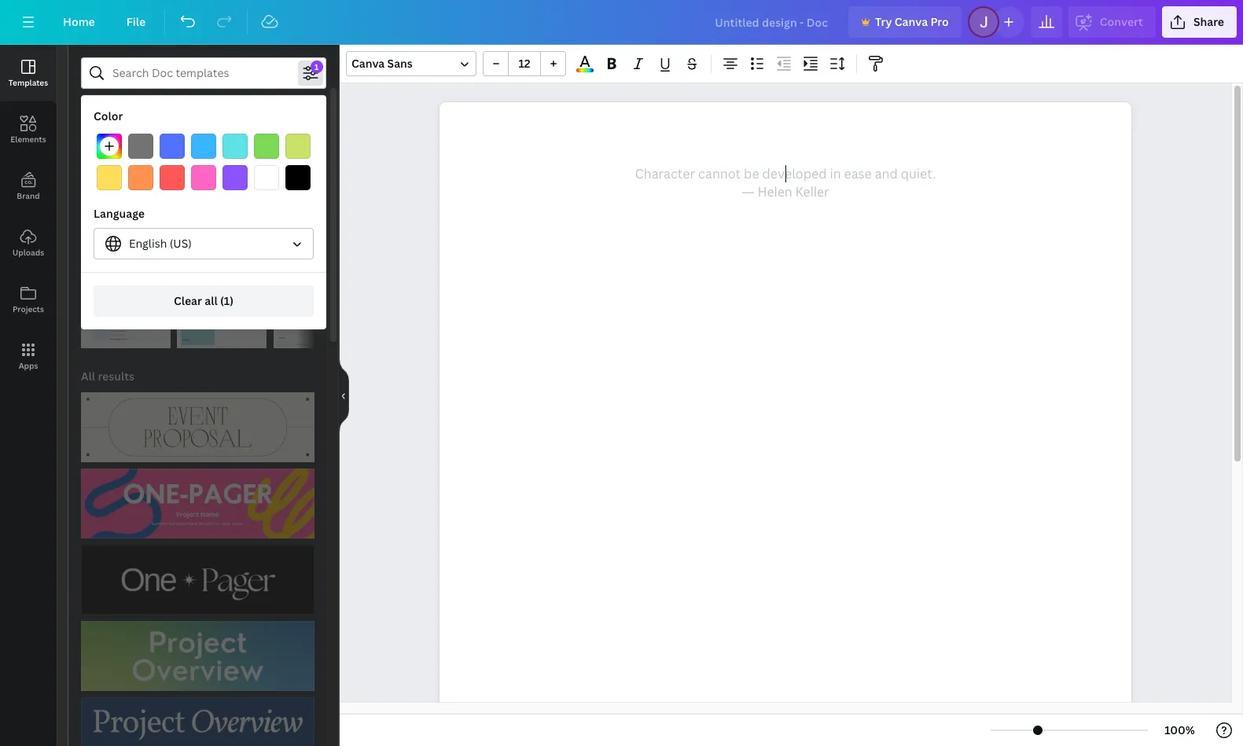 Task type: describe. For each thing, give the bounding box(es) containing it.
(us)
[[170, 236, 192, 251]]

Design title text field
[[703, 6, 843, 38]]

projects button
[[0, 271, 57, 328]]

results
[[98, 369, 134, 384]]

try canva pro button
[[849, 6, 962, 38]]

elements button
[[0, 101, 57, 158]]

add a new color image
[[97, 134, 122, 159]]

turquoise blue image
[[223, 134, 248, 159]]

light blue image
[[191, 134, 216, 159]]

White button
[[254, 165, 279, 190]]

color option group
[[94, 131, 314, 194]]

100%
[[1165, 723, 1196, 738]]

coral red image
[[160, 165, 185, 190]]

docs.
[[228, 168, 253, 182]]

canva inside dropdown button
[[352, 56, 385, 71]]

canva sans button
[[346, 51, 477, 76]]

home link
[[50, 6, 108, 38]]

cover letter
[[299, 106, 363, 121]]

grass green image
[[254, 134, 279, 159]]

you
[[168, 153, 188, 168]]

royal blue image
[[160, 134, 185, 159]]

projects
[[13, 304, 44, 315]]

share button
[[1163, 6, 1238, 38]]

research brief doc in orange teal pink soft pastels style image
[[177, 232, 267, 349]]

our
[[148, 168, 163, 182]]

templates
[[105, 208, 159, 223]]

inside
[[165, 168, 193, 182]]

cover letter button
[[289, 98, 373, 130]]

file button
[[114, 6, 158, 38]]

#737373 image
[[128, 134, 153, 159]]

doc templates button
[[79, 201, 161, 232]]

get
[[129, 168, 145, 182]]

project overview/one-pager professional docs banner in black white sleek monochrome style image
[[81, 545, 315, 615]]

side panel tab list
[[0, 45, 57, 385]]

lime image
[[286, 134, 311, 159]]

language
[[94, 206, 145, 221]]

project overview/one-pager professional docs banner in blue white traditional corporate style image
[[81, 698, 315, 747]]

dig
[[190, 153, 207, 168]]

share
[[1194, 14, 1225, 29]]

home
[[63, 14, 95, 29]]

project overview/one-pager professional docs banner in pink dark blue yellow playful abstract style image
[[81, 469, 315, 539]]

file
[[126, 14, 146, 29]]

apps button
[[0, 328, 57, 385]]

grass green image
[[254, 134, 279, 159]]

Coral red button
[[160, 165, 185, 190]]

Turquoise blue button
[[223, 134, 248, 159]]

hide image
[[339, 358, 349, 433]]

creative brief doc in black and white grey editorial style image
[[274, 232, 363, 349]]

Black button
[[286, 165, 311, 190]]

all results
[[81, 369, 134, 384]]

lime image
[[286, 134, 311, 159]]

uploads button
[[0, 215, 57, 271]]

main menu bar
[[0, 0, 1244, 45]]

all
[[205, 293, 218, 308]]

elements
[[10, 134, 46, 145]]

english
[[129, 236, 167, 251]]

tips
[[195, 168, 212, 182]]

before
[[129, 153, 165, 168]]

– – number field
[[514, 56, 536, 71]]



Task type: locate. For each thing, give the bounding box(es) containing it.
add a new color image
[[97, 134, 122, 159]]

brand button
[[0, 158, 57, 215]]

doc
[[81, 208, 102, 223]]

clear all (1)
[[174, 293, 234, 308]]

Grass green button
[[254, 134, 279, 159]]

Orange button
[[128, 165, 153, 190]]

doc templates
[[81, 208, 159, 223]]

uploads
[[12, 247, 44, 258]]

canva
[[895, 14, 928, 29], [352, 56, 385, 71]]

canva right try
[[895, 14, 928, 29]]

0 horizontal spatial canva
[[352, 56, 385, 71]]

white image
[[254, 165, 279, 190], [254, 165, 279, 190]]

group
[[483, 51, 566, 76]]

pink image
[[191, 165, 216, 190]]

Royal blue button
[[160, 134, 185, 159]]

None text field
[[440, 102, 1132, 747]]

black image
[[286, 165, 311, 190], [286, 165, 311, 190]]

Light blue button
[[191, 134, 216, 159]]

try
[[876, 14, 893, 29]]

100% button
[[1155, 718, 1206, 743]]

orange image
[[128, 165, 153, 190]]

before you dig in... get our inside tips on docs.
[[129, 153, 253, 182]]

Purple button
[[223, 165, 248, 190]]

brand
[[17, 190, 40, 201]]

0 vertical spatial canva
[[895, 14, 928, 29]]

purple image
[[223, 165, 248, 190], [223, 165, 248, 190]]

project overview docs banner in light green blue vibrant professional style image
[[81, 622, 315, 692]]

convert
[[1100, 14, 1144, 29]]

planner
[[91, 106, 132, 121]]

try canva pro
[[876, 14, 949, 29]]

pro
[[931, 14, 949, 29]]

color
[[94, 109, 123, 124]]

light blue image
[[191, 134, 216, 159]]

english (us)
[[129, 236, 192, 251]]

all
[[81, 369, 95, 384]]

Yellow button
[[97, 165, 122, 190]]

yellow image
[[97, 165, 122, 190], [97, 165, 122, 190]]

event/business proposal professional docs banner in beige dark brown warm classic style image
[[81, 393, 315, 463]]

1 vertical spatial canva
[[352, 56, 385, 71]]

Pink button
[[191, 165, 216, 190]]

sans
[[388, 56, 413, 71]]

canva left sans at the top
[[352, 56, 385, 71]]

planner button
[[81, 98, 143, 130]]

letter
[[333, 106, 363, 121]]

one pager doc in black and white blue light blue classic professional style image
[[81, 232, 171, 349]]

canva sans
[[352, 56, 413, 71]]

templates button
[[0, 45, 57, 101]]

cover
[[299, 106, 331, 121]]

coral red image
[[160, 165, 185, 190]]

1 horizontal spatial canva
[[895, 14, 928, 29]]

royal blue image
[[160, 134, 185, 159]]

Language button
[[94, 228, 314, 260]]

apps
[[19, 360, 38, 371]]

canva inside button
[[895, 14, 928, 29]]

clear all (1) button
[[94, 286, 314, 317]]

color range image
[[577, 69, 594, 72]]

in...
[[209, 153, 228, 168]]

#737373 image
[[128, 134, 153, 159]]

convert button
[[1069, 6, 1156, 38]]

(1)
[[220, 293, 234, 308]]

pink image
[[191, 165, 216, 190]]

#737373 button
[[128, 134, 153, 159]]

Search Doc templates search field
[[113, 58, 295, 88]]

turquoise blue image
[[223, 134, 248, 159]]

Lime button
[[286, 134, 311, 159]]

orange image
[[128, 165, 153, 190]]

templates
[[9, 77, 48, 88]]

clear
[[174, 293, 202, 308]]

on
[[214, 168, 226, 182]]



Task type: vqa. For each thing, say whether or not it's contained in the screenshot.
Of inside Cream Black Refined Luxe Elegant Article Page A4 Document group
no



